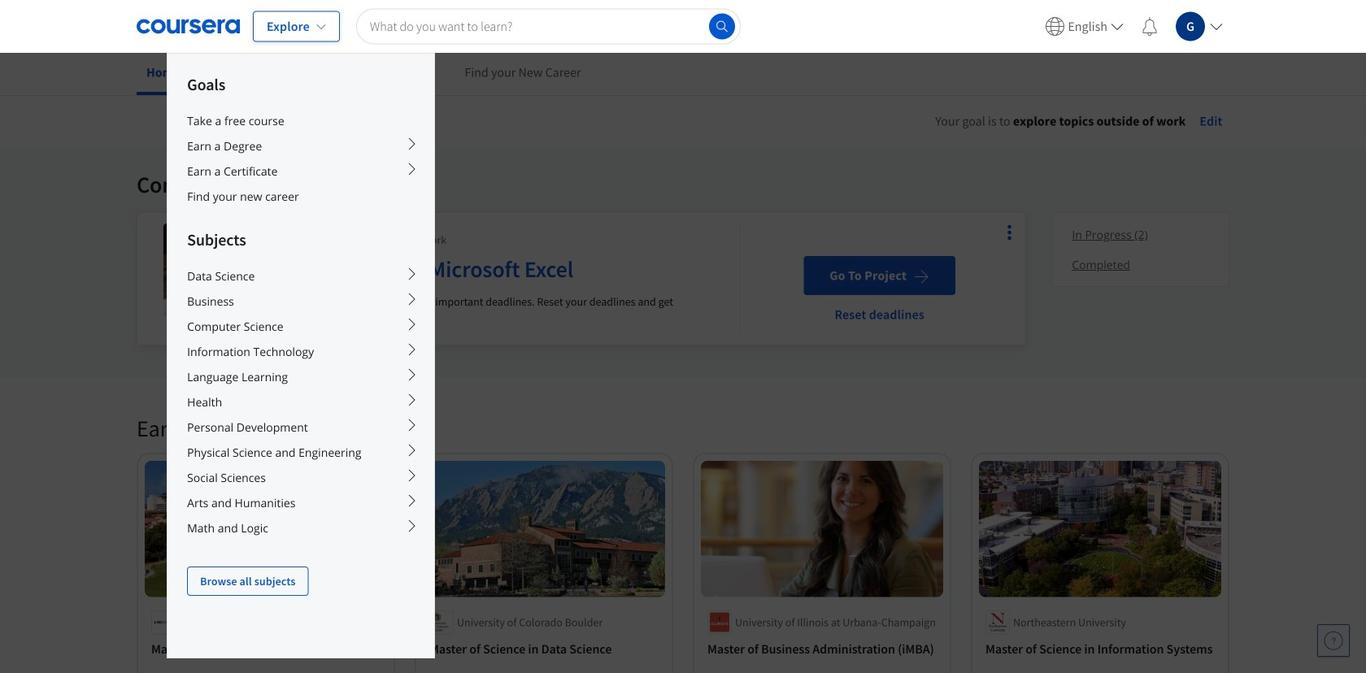 Task type: describe. For each thing, give the bounding box(es) containing it.
help center image
[[1325, 631, 1344, 651]]

earn your degree collection element
[[127, 388, 1240, 674]]



Task type: vqa. For each thing, say whether or not it's contained in the screenshot.
search field
yes



Task type: locate. For each thing, give the bounding box(es) containing it.
What do you want to learn? text field
[[356, 9, 741, 44]]

None search field
[[356, 9, 741, 44]]

explore menu element
[[168, 54, 435, 596]]

coursera image
[[137, 13, 240, 39]]

more option for introduction to microsoft excel image
[[999, 221, 1021, 244]]

introduction to microsoft excel image
[[164, 224, 258, 318]]



